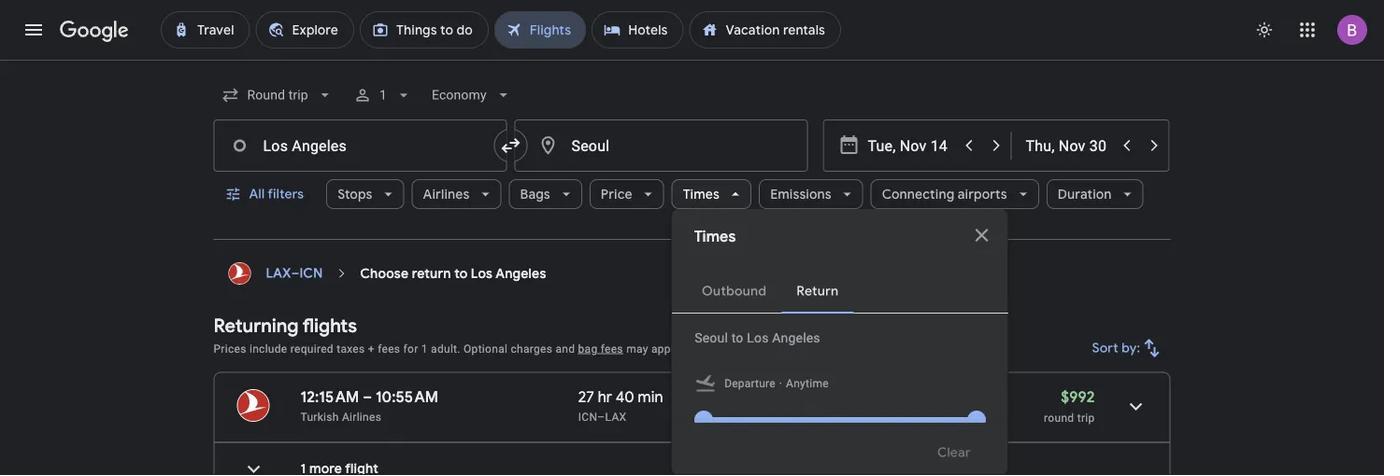 Task type: locate. For each thing, give the bounding box(es) containing it.
2 fees from the left
[[601, 343, 624, 356]]

airlines inside 12:15 am – 10:55 am turkish airlines
[[342, 411, 382, 424]]

icn down '27'
[[579, 411, 598, 424]]

angeles up anytime
[[772, 331, 820, 346]]

lax
[[266, 266, 291, 282], [605, 411, 627, 424]]

– up returning flights
[[291, 266, 300, 282]]

0 vertical spatial times
[[683, 186, 720, 203]]

to
[[455, 266, 468, 282], [731, 331, 743, 346]]

+
[[368, 343, 375, 356]]

lax up returning flights
[[266, 266, 291, 282]]

icn up flights
[[300, 266, 323, 282]]

hr right '27'
[[598, 388, 612, 407]]

None field
[[214, 79, 342, 112], [424, 79, 520, 112], [214, 79, 342, 112], [424, 79, 520, 112]]

hr
[[598, 388, 612, 407], [710, 411, 720, 424]]

1 horizontal spatial fees
[[601, 343, 624, 356]]

40
[[616, 388, 635, 407]]

returning flights main content
[[214, 255, 1171, 476]]

hr left 45
[[710, 411, 720, 424]]

None text field
[[214, 120, 507, 172]]

Departure text field
[[868, 121, 954, 171]]

flights
[[303, 314, 357, 338]]

– for 12:15 am
[[363, 388, 372, 407]]

min inside 1 stop 1 hr 45 min ist
[[740, 411, 759, 424]]

sort by:
[[1093, 340, 1141, 357]]

fees right the bag
[[601, 343, 624, 356]]

0 horizontal spatial to
[[455, 266, 468, 282]]

$992
[[1062, 388, 1095, 407]]

1 horizontal spatial –
[[363, 388, 372, 407]]

0 vertical spatial angeles
[[496, 266, 547, 282]]

airlines
[[423, 186, 470, 203], [342, 411, 382, 424]]

charges
[[511, 343, 553, 356]]

1,191
[[831, 388, 860, 407]]

lax down 40
[[605, 411, 627, 424]]

airports
[[958, 186, 1008, 203]]

emissions button
[[759, 172, 864, 217]]

angeles
[[496, 266, 547, 282], [772, 331, 820, 346]]

1 vertical spatial –
[[363, 388, 372, 407]]

1 vertical spatial min
[[740, 411, 759, 424]]

ist
[[762, 411, 780, 424]]

1 horizontal spatial to
[[731, 331, 743, 346]]

fees right "+"
[[378, 343, 400, 356]]

bag fees button
[[578, 343, 624, 356]]

icn
[[300, 266, 323, 282], [579, 411, 598, 424]]

0 vertical spatial los
[[471, 266, 493, 282]]

fees
[[378, 343, 400, 356], [601, 343, 624, 356]]

min
[[638, 388, 663, 407], [740, 411, 759, 424]]

1 horizontal spatial lax
[[605, 411, 627, 424]]

1 horizontal spatial hr
[[710, 411, 720, 424]]

0 vertical spatial to
[[455, 266, 468, 282]]

bags button
[[509, 172, 582, 217]]

1 button
[[346, 73, 421, 118]]

min right 45
[[740, 411, 759, 424]]

may
[[627, 343, 649, 356]]

total duration 27 hr 40 min. element
[[579, 388, 700, 410]]

1 horizontal spatial min
[[740, 411, 759, 424]]

0 vertical spatial hr
[[598, 388, 612, 407]]

45
[[723, 411, 737, 424]]

0 horizontal spatial los
[[471, 266, 493, 282]]

connecting airports
[[882, 186, 1008, 203]]

–
[[291, 266, 300, 282], [363, 388, 372, 407], [598, 411, 605, 424]]

min inside 27 hr 40 min icn – lax
[[638, 388, 663, 407]]

0 horizontal spatial min
[[638, 388, 663, 407]]

airlines down leaves incheon international airport at 12:15 am on thursday, november 30 and arrives at los angeles international airport at 10:55 am on thursday, november 30. element
[[342, 411, 382, 424]]

1 vertical spatial airlines
[[342, 411, 382, 424]]

1 horizontal spatial airlines
[[423, 186, 470, 203]]

connecting
[[882, 186, 955, 203]]

2 horizontal spatial –
[[598, 411, 605, 424]]

0 horizontal spatial airlines
[[342, 411, 382, 424]]

los right "return"
[[471, 266, 493, 282]]

1 vertical spatial los
[[747, 331, 769, 346]]

+69%
[[831, 411, 860, 424]]

1 stop flight. element
[[700, 388, 740, 410]]

0 vertical spatial airlines
[[423, 186, 470, 203]]

1 horizontal spatial icn
[[579, 411, 598, 424]]

stop
[[710, 388, 740, 407]]

0 vertical spatial min
[[638, 388, 663, 407]]

assistance
[[744, 343, 801, 356]]

to right seoul
[[731, 331, 743, 346]]

to inside "search box"
[[731, 331, 743, 346]]

0 vertical spatial –
[[291, 266, 300, 282]]

los
[[471, 266, 493, 282], [747, 331, 769, 346]]

taxes
[[337, 343, 365, 356]]

angeles inside returning flights main content
[[496, 266, 547, 282]]

icn inside 27 hr 40 min icn – lax
[[579, 411, 598, 424]]

times right price popup button
[[683, 186, 720, 203]]

passenger
[[686, 343, 741, 356]]

1 vertical spatial to
[[731, 331, 743, 346]]

apply.
[[652, 343, 682, 356]]

to right "return"
[[455, 266, 468, 282]]

times
[[683, 186, 720, 203], [695, 228, 736, 247]]

1 vertical spatial angeles
[[772, 331, 820, 346]]

1 vertical spatial icn
[[579, 411, 598, 424]]

2 vertical spatial –
[[598, 411, 605, 424]]

1 vertical spatial lax
[[605, 411, 627, 424]]

– down total duration 27 hr 40 min. element
[[598, 411, 605, 424]]

airlines up "choose return to los angeles"
[[423, 186, 470, 203]]

1 horizontal spatial los
[[747, 331, 769, 346]]

airlines button
[[412, 172, 502, 217]]

close dialog image
[[971, 224, 994, 247]]

1 vertical spatial hr
[[710, 411, 720, 424]]

los right "passenger" on the bottom of page
[[747, 331, 769, 346]]

stops
[[338, 186, 373, 203]]

seoul
[[695, 331, 728, 346]]

– inside 12:15 am – 10:55 am turkish airlines
[[363, 388, 372, 407]]

None text field
[[515, 120, 808, 172]]

min right 40
[[638, 388, 663, 407]]

– right 12:15 am
[[363, 388, 372, 407]]

+69% emissions
[[831, 411, 916, 424]]

times down times popup button
[[695, 228, 736, 247]]

angeles up charges
[[496, 266, 547, 282]]

duration
[[1058, 186, 1112, 203]]

choose
[[360, 266, 409, 282]]

1 stop 1 hr 45 min ist
[[700, 388, 780, 424]]

0 vertical spatial icn
[[300, 266, 323, 282]]

prices include required taxes + fees for 1 adult. optional charges and bag fees may apply. passenger assistance
[[214, 343, 801, 356]]

0 horizontal spatial fees
[[378, 343, 400, 356]]

None search field
[[214, 73, 1171, 476]]

0 vertical spatial lax
[[266, 266, 291, 282]]

1 horizontal spatial angeles
[[772, 331, 820, 346]]

0 horizontal spatial angeles
[[496, 266, 547, 282]]

1
[[379, 87, 387, 103], [422, 343, 428, 356], [700, 388, 706, 407], [700, 411, 707, 424]]

include
[[250, 343, 288, 356]]

hr inside 1 stop 1 hr 45 min ist
[[710, 411, 720, 424]]

lax inside 27 hr 40 min icn – lax
[[605, 411, 627, 424]]

0 horizontal spatial hr
[[598, 388, 612, 407]]

0 horizontal spatial –
[[291, 266, 300, 282]]



Task type: describe. For each thing, give the bounding box(es) containing it.
12:15 am – 10:55 am turkish airlines
[[301, 388, 439, 424]]

1 fees from the left
[[378, 343, 400, 356]]

duration button
[[1047, 172, 1144, 217]]

none text field inside "search box"
[[214, 120, 507, 172]]

seoul to los angeles
[[695, 331, 820, 346]]

optional
[[464, 343, 508, 356]]

return
[[412, 266, 451, 282]]

Departure time: 12:15 AM. text field
[[301, 388, 359, 407]]

sort
[[1093, 340, 1119, 357]]

by:
[[1122, 340, 1141, 357]]

passenger assistance button
[[686, 343, 801, 356]]

sort by: button
[[1085, 326, 1171, 371]]

bag
[[578, 343, 598, 356]]

992 US dollars text field
[[1062, 388, 1095, 407]]

times button
[[672, 172, 752, 217]]

– for lax
[[291, 266, 300, 282]]

prices
[[214, 343, 247, 356]]

0 horizontal spatial icn
[[300, 266, 323, 282]]

Arrival time: 10:55 AM. text field
[[376, 388, 439, 407]]

emissions
[[771, 186, 832, 203]]

returning
[[214, 314, 299, 338]]

0 horizontal spatial lax
[[266, 266, 291, 282]]

and
[[556, 343, 575, 356]]

departure
[[724, 378, 775, 391]]

main menu image
[[22, 19, 45, 41]]

1 more flight image
[[231, 447, 276, 476]]

anytime
[[786, 378, 829, 391]]

$992 round trip
[[1045, 388, 1095, 425]]

stops button
[[327, 172, 404, 217]]

Return text field
[[1026, 121, 1112, 171]]

times inside popup button
[[683, 186, 720, 203]]

adult.
[[431, 343, 461, 356]]

27
[[579, 388, 595, 407]]

all filters
[[249, 186, 304, 203]]

price
[[601, 186, 633, 203]]

leaves incheon international airport at 12:15 am on thursday, november 30 and arrives at los angeles international airport at 10:55 am on thursday, november 30. element
[[301, 388, 439, 407]]

hr inside 27 hr 40 min icn – lax
[[598, 388, 612, 407]]

returning flights
[[214, 314, 357, 338]]

swap origin and destination. image
[[500, 135, 522, 157]]

– inside 27 hr 40 min icn – lax
[[598, 411, 605, 424]]

change appearance image
[[1243, 7, 1288, 52]]

bags
[[520, 186, 551, 203]]

turkish
[[301, 411, 339, 424]]

flight details. leaves incheon international airport at 12:15 am on thursday, november 30 and arrives at los angeles international airport at 10:55 am on thursday, november 30. image
[[1114, 385, 1159, 430]]

airlines inside popup button
[[423, 186, 470, 203]]

all
[[249, 186, 265, 203]]

12:15 am
[[301, 388, 359, 407]]

10:55 am
[[376, 388, 439, 407]]

to inside returning flights main content
[[455, 266, 468, 282]]

choose return to los angeles
[[360, 266, 547, 282]]

round
[[1045, 412, 1075, 425]]

filters
[[268, 186, 304, 203]]

connecting airports button
[[871, 172, 1040, 217]]

all filters button
[[214, 172, 319, 217]]

lax – icn
[[266, 266, 323, 282]]

price button
[[590, 172, 665, 217]]

layover (1 of 1) is a 1 hr 45 min layover at istanbul airport in i̇stanbul. element
[[700, 410, 822, 425]]

trip
[[1078, 412, 1095, 425]]

1 inside popup button
[[379, 87, 387, 103]]

emissions
[[863, 411, 916, 424]]

required
[[291, 343, 334, 356]]

1 vertical spatial times
[[695, 228, 736, 247]]

for
[[404, 343, 418, 356]]

none search field containing times
[[214, 73, 1171, 476]]

27 hr 40 min icn – lax
[[579, 388, 663, 424]]

los inside returning flights main content
[[471, 266, 493, 282]]



Task type: vqa. For each thing, say whether or not it's contained in the screenshot.
bottom more
no



